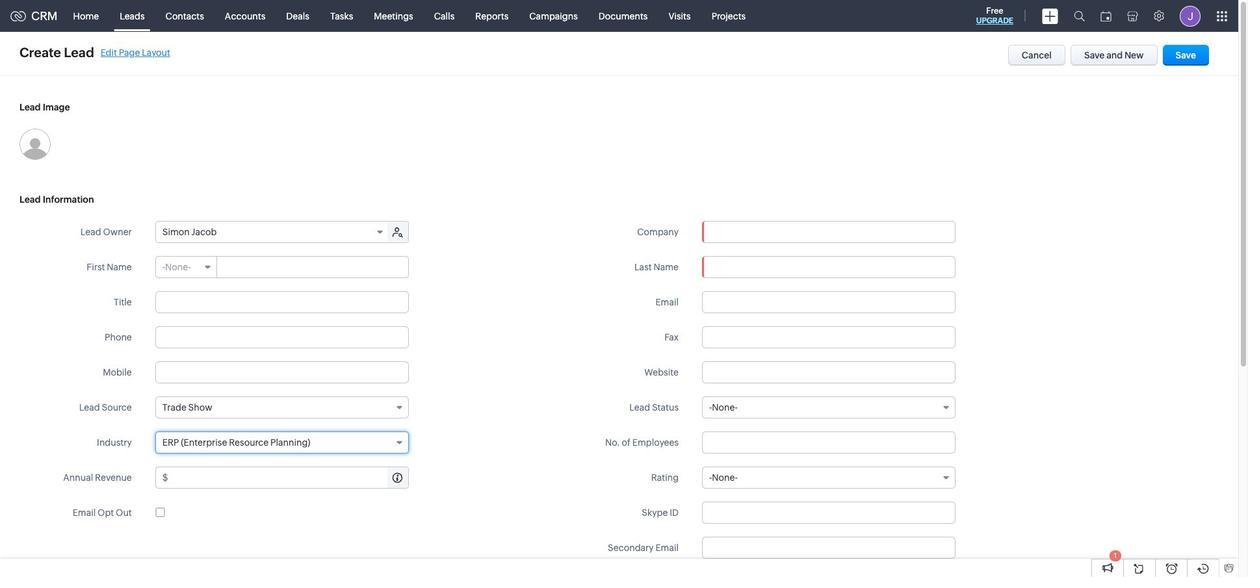 Task type: describe. For each thing, give the bounding box(es) containing it.
search image
[[1075, 10, 1086, 21]]

profile image
[[1181, 6, 1201, 26]]

profile element
[[1173, 0, 1209, 32]]



Task type: vqa. For each thing, say whether or not it's contained in the screenshot.
text field
yes



Task type: locate. For each thing, give the bounding box(es) containing it.
None field
[[156, 222, 389, 243], [703, 222, 956, 243], [156, 257, 217, 278], [155, 397, 409, 419], [702, 397, 956, 419], [155, 432, 409, 454], [702, 467, 956, 489], [156, 222, 389, 243], [703, 222, 956, 243], [156, 257, 217, 278], [155, 397, 409, 419], [702, 397, 956, 419], [155, 432, 409, 454], [702, 467, 956, 489]]

create menu element
[[1035, 0, 1067, 32]]

image image
[[20, 129, 51, 160]]

None text field
[[155, 291, 409, 314], [155, 327, 409, 349], [702, 327, 956, 349], [702, 362, 956, 384], [702, 432, 956, 454], [170, 468, 408, 488], [702, 502, 956, 524], [702, 537, 956, 559], [155, 291, 409, 314], [155, 327, 409, 349], [702, 327, 956, 349], [702, 362, 956, 384], [702, 432, 956, 454], [170, 468, 408, 488], [702, 502, 956, 524], [702, 537, 956, 559]]

create menu image
[[1043, 8, 1059, 24]]

search element
[[1067, 0, 1093, 32]]

logo image
[[10, 11, 26, 21]]

None text field
[[703, 222, 956, 243], [702, 256, 956, 278], [218, 257, 408, 278], [702, 291, 956, 314], [155, 362, 409, 384], [703, 222, 956, 243], [702, 256, 956, 278], [218, 257, 408, 278], [702, 291, 956, 314], [155, 362, 409, 384]]

calendar image
[[1101, 11, 1112, 21]]



